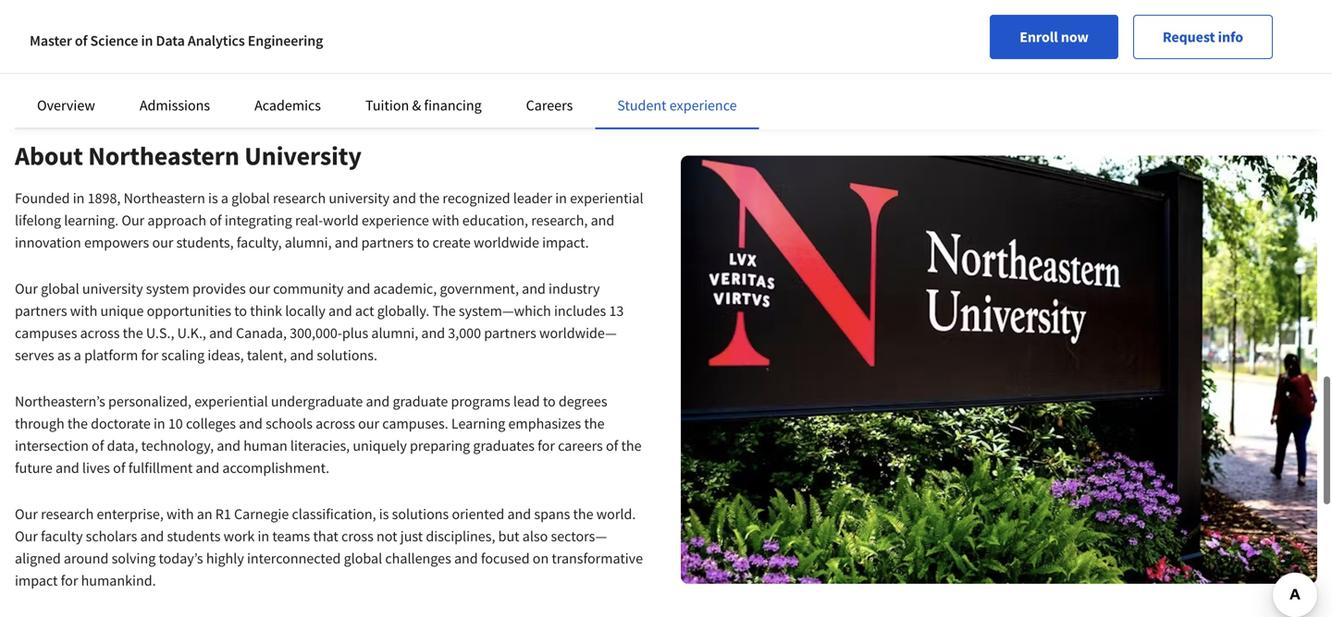 Task type: locate. For each thing, give the bounding box(es) containing it.
founded in 1898, northeastern is a global research university and the recognized leader in experiential lifelong learning. our approach of integrating real-world experience with education, research, and innovation empowers our students, faculty, alumni, and partners to create worldwide impact.
[[15, 189, 643, 252]]

plus
[[342, 324, 368, 343]]

1898,
[[88, 189, 121, 208]]

1 vertical spatial alumni,
[[371, 324, 418, 343]]

campuses.
[[382, 415, 448, 433]]

0 vertical spatial research
[[273, 189, 326, 208]]

2 vertical spatial to
[[543, 393, 556, 411]]

r1
[[215, 505, 231, 524]]

solving
[[112, 550, 156, 568]]

0 vertical spatial global
[[231, 189, 270, 208]]

2 horizontal spatial to
[[543, 393, 556, 411]]

0 horizontal spatial our
[[152, 233, 173, 252]]

and left graduate
[[366, 393, 390, 411]]

tuition & financing
[[365, 96, 482, 115]]

0 horizontal spatial is
[[208, 189, 218, 208]]

our inside northeastern's personalized, experiential undergraduate and graduate programs lead to degrees through the doctorate in 10 colleges and schools across our campuses. learning emphasizes the intersection of data, technology, and human literacies, uniquely preparing graduates for careers of the future and lives of fulfillment and accomplishment.
[[358, 415, 379, 433]]

is inside our research enterprise, with an r1 carnegie classification, is solutions oriented and spans the world. our faculty scholars and students work in teams that cross not just disciplines, but also sectors— aligned around solving today's highly interconnected global challenges and focused on transformative impact for humankind.
[[379, 505, 389, 524]]

of up the students, on the top left of the page
[[209, 211, 222, 230]]

university inside founded in 1898, northeastern is a global research university and the recognized leader in experiential lifelong learning. our approach of integrating real-world experience with education, research, and innovation empowers our students, faculty, alumni, and partners to create worldwide impact.
[[329, 189, 390, 208]]

alumni, down globally.
[[371, 324, 418, 343]]

lifelong
[[15, 211, 61, 230]]

global up the campuses
[[41, 280, 79, 298]]

u.s.,
[[146, 324, 174, 343]]

and down the
[[421, 324, 445, 343]]

today's
[[159, 550, 203, 568]]

1 horizontal spatial a
[[221, 189, 228, 208]]

partners down system—which
[[484, 324, 536, 343]]

2 vertical spatial with
[[167, 505, 194, 524]]

student experience link
[[617, 96, 737, 115]]

for down 'emphasizes'
[[538, 437, 555, 455]]

northeastern up approach on the top of the page
[[124, 189, 205, 208]]

1 horizontal spatial is
[[379, 505, 389, 524]]

and up 'human'
[[239, 415, 263, 433]]

is inside founded in 1898, northeastern is a global research university and the recognized leader in experiential lifelong learning. our approach of integrating real-world experience with education, research, and innovation empowers our students, faculty, alumni, and partners to create worldwide impact.
[[208, 189, 218, 208]]

to up 'emphasizes'
[[543, 393, 556, 411]]

1 vertical spatial global
[[41, 280, 79, 298]]

university up world
[[329, 189, 390, 208]]

just
[[400, 528, 423, 546]]

the left recognized
[[419, 189, 440, 208]]

research inside our research enterprise, with an r1 carnegie classification, is solutions oriented and spans the world. our faculty scholars and students work in teams that cross not just disciplines, but also sectors— aligned around solving today's highly interconnected global challenges and focused on transformative impact for humankind.
[[41, 505, 94, 524]]

1 horizontal spatial across
[[316, 415, 355, 433]]

partners
[[361, 233, 414, 252], [15, 302, 67, 320], [484, 324, 536, 343]]

is up not
[[379, 505, 389, 524]]

create
[[432, 233, 471, 252]]

1 horizontal spatial our
[[249, 280, 270, 298]]

0 horizontal spatial experiential
[[194, 393, 268, 411]]

a right as
[[74, 346, 81, 365]]

university inside our global university system provides our community and academic, government, and industry partners with unique opportunities to think locally and act globally. the system—which includes 13 campuses across the u.s., u.k., and canada, 300,000-plus alumni, and 3,000 partners worldwide— serves as a platform for scaling ideas, talent, and solutions.
[[82, 280, 143, 298]]

2 vertical spatial global
[[344, 550, 382, 568]]

lives
[[82, 459, 110, 478]]

colleges
[[186, 415, 236, 433]]

partners inside founded in 1898, northeastern is a global research university and the recognized leader in experiential lifelong learning. our approach of integrating real-world experience with education, research, and innovation empowers our students, faculty, alumni, and partners to create worldwide impact.
[[361, 233, 414, 252]]

alumni, inside our global university system provides our community and academic, government, and industry partners with unique opportunities to think locally and act globally. the system—which includes 13 campuses across the u.s., u.k., and canada, 300,000-plus alumni, and 3,000 partners worldwide— serves as a platform for scaling ideas, talent, and solutions.
[[371, 324, 418, 343]]

0 vertical spatial to
[[417, 233, 429, 252]]

partners up the campuses
[[15, 302, 67, 320]]

13
[[609, 302, 624, 320]]

experiential up the colleges
[[194, 393, 268, 411]]

our up the uniquely
[[358, 415, 379, 433]]

the inside founded in 1898, northeastern is a global research university and the recognized leader in experiential lifelong learning. our approach of integrating real-world experience with education, research, and innovation empowers our students, faculty, alumni, and partners to create worldwide impact.
[[419, 189, 440, 208]]

0 vertical spatial with
[[432, 211, 459, 230]]

1 horizontal spatial global
[[231, 189, 270, 208]]

scaling
[[161, 346, 205, 365]]

across up literacies,
[[316, 415, 355, 433]]

of right master
[[75, 31, 87, 50]]

accomplishment.
[[222, 459, 329, 478]]

act
[[355, 302, 374, 320]]

but
[[498, 528, 520, 546]]

as
[[57, 346, 71, 365]]

our inside our global university system provides our community and academic, government, and industry partners with unique opportunities to think locally and act globally. the system—which includes 13 campuses across the u.s., u.k., and canada, 300,000-plus alumni, and 3,000 partners worldwide— serves as a platform for scaling ideas, talent, and solutions.
[[249, 280, 270, 298]]

1 horizontal spatial experience
[[670, 96, 737, 115]]

faculty,
[[237, 233, 282, 252]]

solutions
[[392, 505, 449, 524]]

for down u.s.,
[[141, 346, 158, 365]]

for down around
[[61, 572, 78, 590]]

our research enterprise, with an r1 carnegie classification, is solutions oriented and spans the world. our faculty scholars and students work in teams that cross not just disciplines, but also sectors— aligned around solving today's highly interconnected global challenges and focused on transformative impact for humankind.
[[15, 505, 643, 590]]

literacies,
[[290, 437, 350, 455]]

the right careers
[[621, 437, 642, 455]]

impact
[[15, 572, 58, 590]]

1 vertical spatial is
[[379, 505, 389, 524]]

2 horizontal spatial for
[[538, 437, 555, 455]]

in inside our research enterprise, with an r1 carnegie classification, is solutions oriented and spans the world. our faculty scholars and students work in teams that cross not just disciplines, but also sectors— aligned around solving today's highly interconnected global challenges and focused on transformative impact for humankind.
[[258, 528, 269, 546]]

0 vertical spatial university
[[329, 189, 390, 208]]

1 vertical spatial university
[[82, 280, 143, 298]]

0 vertical spatial a
[[221, 189, 228, 208]]

2 horizontal spatial with
[[432, 211, 459, 230]]

northeastern down admissions link
[[88, 140, 239, 172]]

and up the act on the left of the page
[[347, 280, 370, 298]]

alumni,
[[285, 233, 332, 252], [371, 324, 418, 343]]

academic,
[[373, 280, 437, 298]]

global inside our research enterprise, with an r1 carnegie classification, is solutions oriented and spans the world. our faculty scholars and students work in teams that cross not just disciplines, but also sectors— aligned around solving today's highly interconnected global challenges and focused on transformative impact for humankind.
[[344, 550, 382, 568]]

think
[[250, 302, 282, 320]]

request info button
[[1133, 15, 1273, 59]]

to left create
[[417, 233, 429, 252]]

government,
[[440, 280, 519, 298]]

our inside founded in 1898, northeastern is a global research university and the recognized leader in experiential lifelong learning. our approach of integrating real-world experience with education, research, and innovation empowers our students, faculty, alumni, and partners to create worldwide impact.
[[121, 211, 145, 230]]

0 vertical spatial experiential
[[570, 189, 643, 208]]

cross
[[341, 528, 374, 546]]

for inside northeastern's personalized, experiential undergraduate and graduate programs lead to degrees through the doctorate in 10 colleges and schools across our campuses. learning emphasizes the intersection of data, technology, and human literacies, uniquely preparing graduates for careers of the future and lives of fulfillment and accomplishment.
[[538, 437, 555, 455]]

to left think
[[234, 302, 247, 320]]

analytics
[[188, 31, 245, 50]]

0 horizontal spatial partners
[[15, 302, 67, 320]]

2 vertical spatial partners
[[484, 324, 536, 343]]

across
[[80, 324, 120, 343], [316, 415, 355, 433]]

our
[[121, 211, 145, 230], [15, 280, 38, 298], [15, 505, 38, 524], [15, 528, 38, 546]]

northeastern
[[88, 140, 239, 172], [124, 189, 205, 208]]

the down 'northeastern's'
[[67, 415, 88, 433]]

research up faculty
[[41, 505, 94, 524]]

0 horizontal spatial to
[[234, 302, 247, 320]]

a up integrating
[[221, 189, 228, 208]]

in left 10
[[154, 415, 165, 433]]

science
[[90, 31, 138, 50]]

info
[[1218, 28, 1243, 46]]

0 horizontal spatial with
[[70, 302, 97, 320]]

0 horizontal spatial alumni,
[[285, 233, 332, 252]]

with inside our global university system provides our community and academic, government, and industry partners with unique opportunities to think locally and act globally. the system—which includes 13 campuses across the u.s., u.k., and canada, 300,000-plus alumni, and 3,000 partners worldwide— serves as a platform for scaling ideas, talent, and solutions.
[[70, 302, 97, 320]]

experiential up research,
[[570, 189, 643, 208]]

academics link
[[254, 96, 321, 115]]

university up unique
[[82, 280, 143, 298]]

recognized
[[443, 189, 510, 208]]

2 horizontal spatial global
[[344, 550, 382, 568]]

the up sectors—
[[573, 505, 593, 524]]

humankind.
[[81, 572, 156, 590]]

ideas,
[[208, 346, 244, 365]]

across inside our global university system provides our community and academic, government, and industry partners with unique opportunities to think locally and act globally. the system—which includes 13 campuses across the u.s., u.k., and canada, 300,000-plus alumni, and 3,000 partners worldwide— serves as a platform for scaling ideas, talent, and solutions.
[[80, 324, 120, 343]]

0 horizontal spatial experience
[[362, 211, 429, 230]]

0 vertical spatial across
[[80, 324, 120, 343]]

experience right student
[[670, 96, 737, 115]]

now
[[1061, 28, 1089, 46]]

1 horizontal spatial partners
[[361, 233, 414, 252]]

with up create
[[432, 211, 459, 230]]

in down carnegie
[[258, 528, 269, 546]]

emphasizes
[[508, 415, 581, 433]]

1 vertical spatial across
[[316, 415, 355, 433]]

global up integrating
[[231, 189, 270, 208]]

for for also
[[61, 572, 78, 590]]

and down intersection
[[56, 459, 79, 478]]

research up real-
[[273, 189, 326, 208]]

is up the students, on the top left of the page
[[208, 189, 218, 208]]

0 vertical spatial experience
[[670, 96, 737, 115]]

1 horizontal spatial research
[[273, 189, 326, 208]]

to
[[417, 233, 429, 252], [234, 302, 247, 320], [543, 393, 556, 411]]

across up platform
[[80, 324, 120, 343]]

real-
[[295, 211, 323, 230]]

a inside our global university system provides our community and academic, government, and industry partners with unique opportunities to think locally and act globally. the system—which includes 13 campuses across the u.s., u.k., and canada, 300,000-plus alumni, and 3,000 partners worldwide— serves as a platform for scaling ideas, talent, and solutions.
[[74, 346, 81, 365]]

0 vertical spatial our
[[152, 233, 173, 252]]

in inside northeastern's personalized, experiential undergraduate and graduate programs lead to degrees through the doctorate in 10 colleges and schools across our campuses. learning emphasizes the intersection of data, technology, and human literacies, uniquely preparing graduates for careers of the future and lives of fulfillment and accomplishment.
[[154, 415, 165, 433]]

careers
[[526, 96, 573, 115]]

0 vertical spatial alumni,
[[285, 233, 332, 252]]

1 horizontal spatial for
[[141, 346, 158, 365]]

lead
[[513, 393, 540, 411]]

challenges
[[385, 550, 451, 568]]

1 horizontal spatial university
[[329, 189, 390, 208]]

1 vertical spatial northeastern
[[124, 189, 205, 208]]

the down unique
[[123, 324, 143, 343]]

through
[[15, 415, 64, 433]]

experience right world
[[362, 211, 429, 230]]

2 vertical spatial our
[[358, 415, 379, 433]]

of right careers
[[606, 437, 618, 455]]

our
[[152, 233, 173, 252], [249, 280, 270, 298], [358, 415, 379, 433]]

instructors
[[130, 17, 250, 50]]

interconnected
[[247, 550, 341, 568]]

0 horizontal spatial across
[[80, 324, 120, 343]]

1 vertical spatial for
[[538, 437, 555, 455]]

1 vertical spatial to
[[234, 302, 247, 320]]

1 horizontal spatial alumni,
[[371, 324, 418, 343]]

about
[[15, 140, 83, 172]]

enterprise,
[[97, 505, 164, 524]]

for inside our research enterprise, with an r1 carnegie classification, is solutions oriented and spans the world. our faculty scholars and students work in teams that cross not just disciplines, but also sectors— aligned around solving today's highly interconnected global challenges and focused on transformative impact for humankind.
[[61, 572, 78, 590]]

work
[[224, 528, 255, 546]]

learning.
[[64, 211, 119, 230]]

our down approach on the top of the page
[[152, 233, 173, 252]]

and down the colleges
[[217, 437, 241, 455]]

0 vertical spatial is
[[208, 189, 218, 208]]

partners up academic,
[[361, 233, 414, 252]]

1 horizontal spatial to
[[417, 233, 429, 252]]

experience
[[670, 96, 737, 115], [362, 211, 429, 230]]

0 horizontal spatial research
[[41, 505, 94, 524]]

and left recognized
[[392, 189, 416, 208]]

0 horizontal spatial for
[[61, 572, 78, 590]]

our up think
[[249, 280, 270, 298]]

0 vertical spatial for
[[141, 346, 158, 365]]

for inside our global university system provides our community and academic, government, and industry partners with unique opportunities to think locally and act globally. the system—which includes 13 campuses across the u.s., u.k., and canada, 300,000-plus alumni, and 3,000 partners worldwide— serves as a platform for scaling ideas, talent, and solutions.
[[141, 346, 158, 365]]

0 horizontal spatial global
[[41, 280, 79, 298]]

1 horizontal spatial with
[[167, 505, 194, 524]]

experiential inside northeastern's personalized, experiential undergraduate and graduate programs lead to degrees through the doctorate in 10 colleges and schools across our campuses. learning emphasizes the intersection of data, technology, and human literacies, uniquely preparing graduates for careers of the future and lives of fulfillment and accomplishment.
[[194, 393, 268, 411]]

1 vertical spatial experiential
[[194, 393, 268, 411]]

around
[[64, 550, 109, 568]]

with left an
[[167, 505, 194, 524]]

system—which
[[459, 302, 551, 320]]

1 vertical spatial with
[[70, 302, 97, 320]]

highly
[[206, 550, 244, 568]]

university
[[329, 189, 390, 208], [82, 280, 143, 298]]

a
[[221, 189, 228, 208], [74, 346, 81, 365]]

0 vertical spatial partners
[[361, 233, 414, 252]]

with left unique
[[70, 302, 97, 320]]

of inside founded in 1898, northeastern is a global research university and the recognized leader in experiential lifelong learning. our approach of integrating real-world experience with education, research, and innovation empowers our students, faculty, alumni, and partners to create worldwide impact.
[[209, 211, 222, 230]]

and up the solving
[[140, 528, 164, 546]]

1 horizontal spatial experiential
[[570, 189, 643, 208]]

founded
[[15, 189, 70, 208]]

alumni, down real-
[[285, 233, 332, 252]]

1 vertical spatial our
[[249, 280, 270, 298]]

1 vertical spatial research
[[41, 505, 94, 524]]

2 horizontal spatial our
[[358, 415, 379, 433]]

0 horizontal spatial university
[[82, 280, 143, 298]]

global down cross
[[344, 550, 382, 568]]

1 vertical spatial a
[[74, 346, 81, 365]]

our inside our global university system provides our community and academic, government, and industry partners with unique opportunities to think locally and act globally. the system—which includes 13 campuses across the u.s., u.k., and canada, 300,000-plus alumni, and 3,000 partners worldwide— serves as a platform for scaling ideas, talent, and solutions.
[[15, 280, 38, 298]]

locally
[[285, 302, 325, 320]]

2 vertical spatial for
[[61, 572, 78, 590]]

northeastern inside founded in 1898, northeastern is a global research university and the recognized leader in experiential lifelong learning. our approach of integrating real-world experience with education, research, and innovation empowers our students, faculty, alumni, and partners to create worldwide impact.
[[124, 189, 205, 208]]

to inside northeastern's personalized, experiential undergraduate and graduate programs lead to degrees through the doctorate in 10 colleges and schools across our campuses. learning emphasizes the intersection of data, technology, and human literacies, uniquely preparing graduates for careers of the future and lives of fulfillment and accomplishment.
[[543, 393, 556, 411]]

1 vertical spatial experience
[[362, 211, 429, 230]]

0 horizontal spatial a
[[74, 346, 81, 365]]

worldwide—
[[539, 324, 617, 343]]

research
[[273, 189, 326, 208], [41, 505, 94, 524]]

1 vertical spatial partners
[[15, 302, 67, 320]]

opportunities
[[147, 302, 231, 320]]



Task type: vqa. For each thing, say whether or not it's contained in the screenshot.
"for" inside the Northeastern's personalized, experiential undergraduate and graduate programs lead to degrees through the doctorate in 10 colleges and schools across our campuses. Learning emphasizes the intersection of data, technology, and human literacies, uniquely preparing graduates for careers of the future and lives of fulfillment and accomplishment.
yes



Task type: describe. For each thing, give the bounding box(es) containing it.
request info
[[1163, 28, 1243, 46]]

tuition & financing link
[[365, 96, 482, 115]]

also
[[522, 528, 548, 546]]

10
[[168, 415, 183, 433]]

and down disciplines,
[[454, 550, 478, 568]]

platform
[[84, 346, 138, 365]]

master of science in data analytics engineering
[[30, 31, 323, 50]]

and down world
[[335, 233, 358, 252]]

our inside founded in 1898, northeastern is a global research university and the recognized leader in experiential lifelong learning. our approach of integrating real-world experience with education, research, and innovation empowers our students, faculty, alumni, and partners to create worldwide impact.
[[152, 233, 173, 252]]

to inside our global university system provides our community and academic, government, and industry partners with unique opportunities to think locally and act globally. the system—which includes 13 campuses across the u.s., u.k., and canada, 300,000-plus alumni, and 3,000 partners worldwide— serves as a platform for scaling ideas, talent, and solutions.
[[234, 302, 247, 320]]

and down 300,000-
[[290, 346, 314, 365]]

innovation
[[15, 233, 81, 252]]

alumni, inside founded in 1898, northeastern is a global research university and the recognized leader in experiential lifelong learning. our approach of integrating real-world experience with education, research, and innovation empowers our students, faculty, alumni, and partners to create worldwide impact.
[[285, 233, 332, 252]]

integrating
[[225, 211, 292, 230]]

university
[[244, 140, 362, 172]]

personalized,
[[108, 393, 192, 411]]

master
[[30, 31, 72, 50]]

northeastern's
[[15, 393, 105, 411]]

student experience
[[617, 96, 737, 115]]

technology,
[[141, 437, 214, 455]]

enroll
[[1020, 28, 1058, 46]]

the down degrees at left bottom
[[584, 415, 605, 433]]

request
[[1163, 28, 1215, 46]]

transformative
[[552, 550, 643, 568]]

empowers
[[84, 233, 149, 252]]

meet your instructors
[[15, 17, 250, 50]]

of up lives
[[92, 437, 104, 455]]

3,000
[[448, 324, 481, 343]]

and down technology,
[[196, 459, 219, 478]]

graduate
[[393, 393, 448, 411]]

the inside our global university system provides our community and academic, government, and industry partners with unique opportunities to think locally and act globally. the system—which includes 13 campuses across the u.s., u.k., and canada, 300,000-plus alumni, and 3,000 partners worldwide— serves as a platform for scaling ideas, talent, and solutions.
[[123, 324, 143, 343]]

northeastern's personalized, experiential undergraduate and graduate programs lead to degrees through the doctorate in 10 colleges and schools across our campuses. learning emphasizes the intersection of data, technology, and human literacies, uniquely preparing graduates for careers of the future and lives of fulfillment and accomplishment.
[[15, 393, 642, 478]]

research,
[[531, 211, 588, 230]]

experience inside founded in 1898, northeastern is a global research university and the recognized leader in experiential lifelong learning. our approach of integrating real-world experience with education, research, and innovation empowers our students, faculty, alumni, and partners to create worldwide impact.
[[362, 211, 429, 230]]

&
[[412, 96, 421, 115]]

in left 1898,
[[73, 189, 85, 208]]

0 vertical spatial northeastern
[[88, 140, 239, 172]]

the inside our research enterprise, with an r1 carnegie classification, is solutions oriented and spans the world. our faculty scholars and students work in teams that cross not just disciplines, but also sectors— aligned around solving today's highly interconnected global challenges and focused on transformative impact for humankind.
[[573, 505, 593, 524]]

the
[[432, 302, 456, 320]]

community
[[273, 280, 344, 298]]

on
[[533, 550, 549, 568]]

classification,
[[292, 505, 376, 524]]

careers link
[[526, 96, 573, 115]]

focused
[[481, 550, 530, 568]]

spans
[[534, 505, 570, 524]]

enroll now
[[1020, 28, 1089, 46]]

sectors—
[[551, 528, 607, 546]]

includes
[[554, 302, 606, 320]]

overview link
[[37, 96, 95, 115]]

and right research,
[[591, 211, 615, 230]]

schools
[[266, 415, 313, 433]]

teams
[[272, 528, 310, 546]]

approach
[[147, 211, 206, 230]]

across inside northeastern's personalized, experiential undergraduate and graduate programs lead to degrees through the doctorate in 10 colleges and schools across our campuses. learning emphasizes the intersection of data, technology, and human literacies, uniquely preparing graduates for careers of the future and lives of fulfillment and accomplishment.
[[316, 415, 355, 433]]

in left data
[[141, 31, 153, 50]]

for for u.s.,
[[141, 346, 158, 365]]

graduates
[[473, 437, 535, 455]]

students,
[[176, 233, 234, 252]]

doctorate
[[91, 415, 151, 433]]

impact.
[[542, 233, 589, 252]]

future
[[15, 459, 53, 478]]

globally.
[[377, 302, 429, 320]]

serves
[[15, 346, 54, 365]]

and up but
[[507, 505, 531, 524]]

financing
[[424, 96, 482, 115]]

and up the ideas,
[[209, 324, 233, 343]]

enroll now button
[[990, 15, 1118, 59]]

oriented
[[452, 505, 504, 524]]

and up system—which
[[522, 280, 546, 298]]

learning
[[451, 415, 505, 433]]

tuition
[[365, 96, 409, 115]]

global inside our global university system provides our community and academic, government, and industry partners with unique opportunities to think locally and act globally. the system—which includes 13 campuses across the u.s., u.k., and canada, 300,000-plus alumni, and 3,000 partners worldwide— serves as a platform for scaling ideas, talent, and solutions.
[[41, 280, 79, 298]]

that
[[313, 528, 338, 546]]

research inside founded in 1898, northeastern is a global research university and the recognized leader in experiential lifelong learning. our approach of integrating real-world experience with education, research, and innovation empowers our students, faculty, alumni, and partners to create worldwide impact.
[[273, 189, 326, 208]]

engineering
[[248, 31, 323, 50]]

world
[[323, 211, 359, 230]]

scholars
[[86, 528, 137, 546]]

unique
[[100, 302, 144, 320]]

data
[[156, 31, 185, 50]]

canada,
[[236, 324, 287, 343]]

in up research,
[[555, 189, 567, 208]]

faculty
[[41, 528, 83, 546]]

and left the act on the left of the page
[[328, 302, 352, 320]]

data,
[[107, 437, 138, 455]]

overview
[[37, 96, 95, 115]]

2 horizontal spatial partners
[[484, 324, 536, 343]]

world.
[[596, 505, 636, 524]]

with inside our research enterprise, with an r1 carnegie classification, is solutions oriented and spans the world. our faculty scholars and students work in teams that cross not just disciplines, but also sectors— aligned around solving today's highly interconnected global challenges and focused on transformative impact for humankind.
[[167, 505, 194, 524]]

our global university system provides our community and academic, government, and industry partners with unique opportunities to think locally and act globally. the system—which includes 13 campuses across the u.s., u.k., and canada, 300,000-plus alumni, and 3,000 partners worldwide— serves as a platform for scaling ideas, talent, and solutions.
[[15, 280, 624, 365]]

preparing
[[410, 437, 470, 455]]

global inside founded in 1898, northeastern is a global research university and the recognized leader in experiential lifelong learning. our approach of integrating real-world experience with education, research, and innovation empowers our students, faculty, alumni, and partners to create worldwide impact.
[[231, 189, 270, 208]]

to inside founded in 1898, northeastern is a global research university and the recognized leader in experiential lifelong learning. our approach of integrating real-world experience with education, research, and innovation empowers our students, faculty, alumni, and partners to create worldwide impact.
[[417, 233, 429, 252]]

experiential inside founded in 1898, northeastern is a global research university and the recognized leader in experiential lifelong learning. our approach of integrating real-world experience with education, research, and innovation empowers our students, faculty, alumni, and partners to create worldwide impact.
[[570, 189, 643, 208]]

fulfillment
[[128, 459, 193, 478]]

your
[[74, 17, 125, 50]]

with inside founded in 1898, northeastern is a global research university and the recognized leader in experiential lifelong learning. our approach of integrating real-world experience with education, research, and innovation empowers our students, faculty, alumni, and partners to create worldwide impact.
[[432, 211, 459, 230]]

education,
[[462, 211, 528, 230]]

a inside founded in 1898, northeastern is a global research university and the recognized leader in experiential lifelong learning. our approach of integrating real-world experience with education, research, and innovation empowers our students, faculty, alumni, and partners to create worldwide impact.
[[221, 189, 228, 208]]

industry
[[549, 280, 600, 298]]

u.k.,
[[177, 324, 206, 343]]

disciplines,
[[426, 528, 495, 546]]

programs
[[451, 393, 510, 411]]

solutions.
[[317, 346, 377, 365]]

academics
[[254, 96, 321, 115]]

talent,
[[247, 346, 287, 365]]

of down data,
[[113, 459, 125, 478]]



